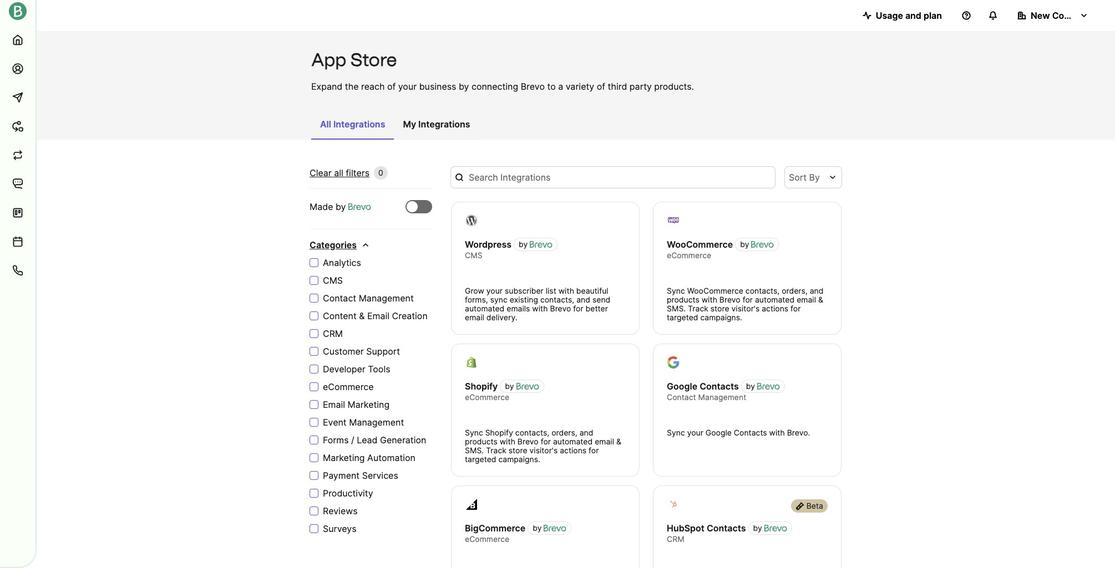 Task type: locate. For each thing, give the bounding box(es) containing it.
0 horizontal spatial of
[[387, 81, 396, 92]]

products for woocommerce
[[667, 295, 700, 305]]

google down the google contacts
[[706, 428, 732, 438]]

1 vertical spatial marketing
[[323, 453, 365, 464]]

0 vertical spatial contact
[[323, 293, 356, 304]]

google down "google contacts logo"
[[667, 381, 698, 392]]

targeted up "google contacts logo"
[[667, 313, 698, 322]]

0 vertical spatial cms
[[465, 251, 482, 260]]

orders,
[[782, 286, 808, 296], [552, 428, 577, 438]]

made
[[310, 201, 333, 213]]

contacts, inside 'sync woocommerce contacts, orders, and products with brevo for automated email & sms. track store visitor's actions for targeted campaigns.'
[[746, 286, 780, 296]]

orders, inside 'sync woocommerce contacts, orders, and products with brevo for automated email & sms. track store visitor's actions for targeted campaigns.'
[[782, 286, 808, 296]]

0 vertical spatial targeted
[[667, 313, 698, 322]]

1 vertical spatial email
[[465, 313, 484, 322]]

2 integrations from the left
[[418, 119, 470, 130]]

ecommerce down the shopify logo
[[465, 393, 509, 402]]

1 horizontal spatial automated
[[553, 437, 593, 447]]

contacts right hubspot
[[707, 523, 746, 534]]

with inside sync shopify contacts, orders, and products with brevo for automated email & sms. track store visitor's actions for targeted campaigns.
[[500, 437, 515, 447]]

cms down wordpress
[[465, 251, 482, 260]]

sms. up bigcommerce logo
[[465, 446, 484, 456]]

for
[[743, 295, 753, 305], [573, 304, 583, 313], [791, 304, 801, 313], [541, 437, 551, 447], [589, 446, 599, 456]]

1 horizontal spatial track
[[688, 304, 708, 313]]

1 vertical spatial management
[[698, 393, 746, 402]]

campaigns. inside sync shopify contacts, orders, and products with brevo for automated email & sms. track store visitor's actions for targeted campaigns.
[[498, 455, 540, 464]]

0 vertical spatial store
[[711, 304, 729, 313]]

contacts,
[[746, 286, 780, 296], [540, 295, 574, 305], [515, 428, 549, 438]]

support
[[366, 346, 400, 357]]

1 horizontal spatial sms.
[[667, 304, 686, 313]]

targeted inside sync shopify contacts, orders, and products with brevo for automated email & sms. track store visitor's actions for targeted campaigns.
[[465, 455, 496, 464]]

sync inside 'sync woocommerce contacts, orders, and products with brevo for automated email & sms. track store visitor's actions for targeted campaigns.'
[[667, 286, 685, 296]]

contacts
[[700, 381, 739, 392], [734, 428, 767, 438], [707, 523, 746, 534]]

brevo
[[521, 81, 545, 92], [720, 295, 741, 305], [550, 304, 571, 313], [518, 437, 539, 447]]

1 horizontal spatial orders,
[[782, 286, 808, 296]]

customer support
[[323, 346, 400, 357]]

products for shopify
[[465, 437, 498, 447]]

email for woocommerce
[[797, 295, 816, 305]]

payment services
[[323, 471, 398, 482]]

0 vertical spatial contacts
[[700, 381, 739, 392]]

lead
[[357, 435, 378, 446]]

1 horizontal spatial store
[[711, 304, 729, 313]]

brevo inside sync shopify contacts, orders, and products with brevo for automated email & sms. track store visitor's actions for targeted campaigns.
[[518, 437, 539, 447]]

tab list containing all integrations
[[311, 113, 479, 140]]

contact management
[[323, 293, 414, 304], [667, 393, 746, 402]]

0 horizontal spatial crm
[[323, 328, 343, 340]]

0 vertical spatial &
[[818, 295, 823, 305]]

email up event
[[323, 399, 345, 411]]

your inside grow your subscriber list with beautiful forms, sync existing contacts, and send automated emails with brevo for better email delivery.
[[486, 286, 503, 296]]

0 vertical spatial actions
[[762, 304, 789, 313]]

management up content & email creation
[[359, 293, 414, 304]]

contacts up sync your google contacts with brevo.
[[700, 381, 739, 392]]

marketing up the event management
[[348, 399, 390, 411]]

1 horizontal spatial campaigns.
[[700, 313, 742, 322]]

1 vertical spatial shopify
[[485, 428, 513, 438]]

visitor's
[[732, 304, 760, 313], [530, 446, 558, 456]]

contacts, for woocommerce
[[746, 286, 780, 296]]

2 horizontal spatial automated
[[755, 295, 795, 305]]

cms
[[465, 251, 482, 260], [323, 275, 343, 286]]

shopify
[[465, 381, 498, 392], [485, 428, 513, 438]]

integrations right my
[[418, 119, 470, 130]]

all integrations link
[[311, 113, 394, 140]]

company
[[1052, 10, 1093, 21]]

2 vertical spatial &
[[616, 437, 621, 447]]

0 horizontal spatial orders,
[[552, 428, 577, 438]]

track
[[688, 304, 708, 313], [486, 446, 506, 456]]

1 horizontal spatial your
[[486, 286, 503, 296]]

email for shopify
[[595, 437, 614, 447]]

campaigns. inside 'sync woocommerce contacts, orders, and products with brevo for automated email & sms. track store visitor's actions for targeted campaigns.'
[[700, 313, 742, 322]]

shopify inside sync shopify contacts, orders, and products with brevo for automated email & sms. track store visitor's actions for targeted campaigns.
[[485, 428, 513, 438]]

1 horizontal spatial crm
[[667, 535, 684, 544]]

0 horizontal spatial &
[[359, 311, 365, 322]]

automation
[[367, 453, 416, 464]]

automated inside grow your subscriber list with beautiful forms, sync existing contacts, and send automated emails with brevo for better email delivery.
[[465, 304, 505, 313]]

1 vertical spatial campaigns.
[[498, 455, 540, 464]]

0 horizontal spatial google
[[667, 381, 698, 392]]

sms. inside 'sync woocommerce contacts, orders, and products with brevo for automated email & sms. track store visitor's actions for targeted campaigns.'
[[667, 304, 686, 313]]

campaigns. for woocommerce
[[700, 313, 742, 322]]

automated
[[755, 295, 795, 305], [465, 304, 505, 313], [553, 437, 593, 447]]

store for shopify
[[509, 446, 527, 456]]

cms down analytics
[[323, 275, 343, 286]]

management
[[359, 293, 414, 304], [698, 393, 746, 402], [349, 417, 404, 428]]

targeted
[[667, 313, 698, 322], [465, 455, 496, 464]]

1 vertical spatial google
[[706, 428, 732, 438]]

contact management down the google contacts
[[667, 393, 746, 402]]

1 vertical spatial store
[[509, 446, 527, 456]]

0 vertical spatial orders,
[[782, 286, 808, 296]]

automated inside 'sync woocommerce contacts, orders, and products with brevo for automated email & sms. track store visitor's actions for targeted campaigns.'
[[755, 295, 795, 305]]

0 vertical spatial visitor's
[[732, 304, 760, 313]]

0
[[378, 168, 383, 178]]

1 horizontal spatial products
[[667, 295, 700, 305]]

woocommerce inside 'sync woocommerce contacts, orders, and products with brevo for automated email & sms. track store visitor's actions for targeted campaigns.'
[[687, 286, 743, 296]]

1 horizontal spatial visitor's
[[732, 304, 760, 313]]

1 horizontal spatial targeted
[[667, 313, 698, 322]]

integrations inside all integrations link
[[333, 119, 385, 130]]

reviews
[[323, 506, 358, 517]]

bigcommerce
[[465, 523, 526, 534]]

email left creation
[[367, 311, 390, 322]]

targeted inside 'sync woocommerce contacts, orders, and products with brevo for automated email & sms. track store visitor's actions for targeted campaigns.'
[[667, 313, 698, 322]]

new company
[[1031, 10, 1093, 21]]

1 vertical spatial visitor's
[[530, 446, 558, 456]]

brevo inside grow your subscriber list with beautiful forms, sync existing contacts, and send automated emails with brevo for better email delivery.
[[550, 304, 571, 313]]

google
[[667, 381, 698, 392], [706, 428, 732, 438]]

marketing
[[348, 399, 390, 411], [323, 453, 365, 464]]

2 horizontal spatial &
[[818, 295, 823, 305]]

store for woocommerce
[[711, 304, 729, 313]]

grow
[[465, 286, 484, 296]]

of right 'reach'
[[387, 81, 396, 92]]

developer
[[323, 364, 366, 375]]

your left 'business'
[[398, 81, 417, 92]]

management up forms / lead generation
[[349, 417, 404, 428]]

email inside 'sync woocommerce contacts, orders, and products with brevo for automated email & sms. track store visitor's actions for targeted campaigns.'
[[797, 295, 816, 305]]

to
[[547, 81, 556, 92]]

expand the reach of your business by connecting brevo to a variety of third party products.
[[311, 81, 694, 92]]

0 horizontal spatial contact
[[323, 293, 356, 304]]

1 vertical spatial actions
[[560, 446, 587, 456]]

1 horizontal spatial email
[[367, 311, 390, 322]]

forms / lead generation
[[323, 435, 426, 446]]

0 horizontal spatial email
[[465, 313, 484, 322]]

campaigns.
[[700, 313, 742, 322], [498, 455, 540, 464]]

my integrations link
[[394, 113, 479, 139]]

woocommerce
[[667, 239, 733, 250], [687, 286, 743, 296]]

store
[[711, 304, 729, 313], [509, 446, 527, 456]]

0 horizontal spatial sms.
[[465, 446, 484, 456]]

0 vertical spatial management
[[359, 293, 414, 304]]

0 horizontal spatial track
[[486, 446, 506, 456]]

sms.
[[667, 304, 686, 313], [465, 446, 484, 456]]

1 vertical spatial contacts
[[734, 428, 767, 438]]

crm down content
[[323, 328, 343, 340]]

your for google contacts
[[687, 428, 703, 438]]

0 horizontal spatial actions
[[560, 446, 587, 456]]

beta
[[807, 502, 823, 511]]

&
[[818, 295, 823, 305], [359, 311, 365, 322], [616, 437, 621, 447]]

contacts, inside grow your subscriber list with beautiful forms, sync existing contacts, and send automated emails with brevo for better email delivery.
[[540, 295, 574, 305]]

1 horizontal spatial &
[[616, 437, 621, 447]]

0 vertical spatial contact management
[[323, 293, 414, 304]]

1 vertical spatial contact management
[[667, 393, 746, 402]]

ecommerce down woocommerce logo
[[667, 251, 711, 260]]

management down the google contacts
[[698, 393, 746, 402]]

shopify logo image
[[466, 357, 478, 369]]

0 vertical spatial products
[[667, 295, 700, 305]]

contact up content
[[323, 293, 356, 304]]

integrations inside my integrations link
[[418, 119, 470, 130]]

2 vertical spatial contacts
[[707, 523, 746, 534]]

0 vertical spatial google
[[667, 381, 698, 392]]

your down the google contacts
[[687, 428, 703, 438]]

actions
[[762, 304, 789, 313], [560, 446, 587, 456]]

0 vertical spatial campaigns.
[[700, 313, 742, 322]]

contacts left brevo.
[[734, 428, 767, 438]]

0 vertical spatial track
[[688, 304, 708, 313]]

sms. inside sync shopify contacts, orders, and products with brevo for automated email & sms. track store visitor's actions for targeted campaigns.
[[465, 446, 484, 456]]

1 vertical spatial sms.
[[465, 446, 484, 456]]

0 horizontal spatial cms
[[323, 275, 343, 286]]

0 horizontal spatial campaigns.
[[498, 455, 540, 464]]

1 integrations from the left
[[333, 119, 385, 130]]

sync
[[667, 286, 685, 296], [465, 428, 483, 438], [667, 428, 685, 438]]

marketing up payment
[[323, 453, 365, 464]]

0 horizontal spatial products
[[465, 437, 498, 447]]

services
[[362, 471, 398, 482]]

0 horizontal spatial targeted
[[465, 455, 496, 464]]

existing
[[510, 295, 538, 305]]

generation
[[380, 435, 426, 446]]

email inside sync shopify contacts, orders, and products with brevo for automated email & sms. track store visitor's actions for targeted campaigns.
[[595, 437, 614, 447]]

visitor's inside 'sync woocommerce contacts, orders, and products with brevo for automated email & sms. track store visitor's actions for targeted campaigns.'
[[732, 304, 760, 313]]

track inside 'sync woocommerce contacts, orders, and products with brevo for automated email & sms. track store visitor's actions for targeted campaigns.'
[[688, 304, 708, 313]]

content
[[323, 311, 357, 322]]

0 vertical spatial email
[[797, 295, 816, 305]]

2 horizontal spatial your
[[687, 428, 703, 438]]

app store
[[311, 49, 397, 70]]

ecommerce down 'bigcommerce' on the bottom left of page
[[465, 535, 509, 544]]

actions inside sync shopify contacts, orders, and products with brevo for automated email & sms. track store visitor's actions for targeted campaigns.
[[560, 446, 587, 456]]

0 vertical spatial crm
[[323, 328, 343, 340]]

usage and plan
[[876, 10, 942, 21]]

sms. up "google contacts logo"
[[667, 304, 686, 313]]

marketing automation
[[323, 453, 416, 464]]

store inside sync shopify contacts, orders, and products with brevo for automated email & sms. track store visitor's actions for targeted campaigns.
[[509, 446, 527, 456]]

sms. for woocommerce
[[667, 304, 686, 313]]

2 of from the left
[[597, 81, 605, 92]]

ecommerce
[[667, 251, 711, 260], [323, 382, 374, 393], [465, 393, 509, 402], [465, 535, 509, 544]]

1 horizontal spatial cms
[[465, 251, 482, 260]]

contacts for google contacts
[[700, 381, 739, 392]]

products inside 'sync woocommerce contacts, orders, and products with brevo for automated email & sms. track store visitor's actions for targeted campaigns.'
[[667, 295, 700, 305]]

store inside 'sync woocommerce contacts, orders, and products with brevo for automated email & sms. track store visitor's actions for targeted campaigns.'
[[711, 304, 729, 313]]

1 vertical spatial products
[[465, 437, 498, 447]]

by
[[809, 172, 820, 183]]

contacts, inside sync shopify contacts, orders, and products with brevo for automated email & sms. track store visitor's actions for targeted campaigns.
[[515, 428, 549, 438]]

1 vertical spatial track
[[486, 446, 506, 456]]

None checkbox
[[406, 200, 432, 214]]

orders, inside sync shopify contacts, orders, and products with brevo for automated email & sms. track store visitor's actions for targeted campaigns.
[[552, 428, 577, 438]]

1 horizontal spatial actions
[[762, 304, 789, 313]]

1 vertical spatial your
[[486, 286, 503, 296]]

with
[[559, 286, 574, 296], [702, 295, 717, 305], [532, 304, 548, 313], [769, 428, 785, 438], [500, 437, 515, 447]]

your right 'grow'
[[486, 286, 503, 296]]

1 vertical spatial woocommerce
[[687, 286, 743, 296]]

visitor's inside sync shopify contacts, orders, and products with brevo for automated email & sms. track store visitor's actions for targeted campaigns.
[[530, 446, 558, 456]]

of
[[387, 81, 396, 92], [597, 81, 605, 92]]

0 horizontal spatial automated
[[465, 304, 505, 313]]

& inside sync shopify contacts, orders, and products with brevo for automated email & sms. track store visitor's actions for targeted campaigns.
[[616, 437, 621, 447]]

track inside sync shopify contacts, orders, and products with brevo for automated email & sms. track store visitor's actions for targeted campaigns.
[[486, 446, 506, 456]]

2 horizontal spatial email
[[797, 295, 816, 305]]

0 vertical spatial your
[[398, 81, 417, 92]]

contact down the google contacts
[[667, 393, 696, 402]]

sync inside sync shopify contacts, orders, and products with brevo for automated email & sms. track store visitor's actions for targeted campaigns.
[[465, 428, 483, 438]]

0 horizontal spatial visitor's
[[530, 446, 558, 456]]

& inside 'sync woocommerce contacts, orders, and products with brevo for automated email & sms. track store visitor's actions for targeted campaigns.'
[[818, 295, 823, 305]]

1 horizontal spatial integrations
[[418, 119, 470, 130]]

integrations
[[333, 119, 385, 130], [418, 119, 470, 130]]

email
[[797, 295, 816, 305], [465, 313, 484, 322], [595, 437, 614, 447]]

contacts for hubspot contacts
[[707, 523, 746, 534]]

0 horizontal spatial store
[[509, 446, 527, 456]]

of left third
[[597, 81, 605, 92]]

by for hubspot contacts
[[753, 524, 762, 533]]

tab list
[[311, 113, 479, 140]]

contact management up content & email creation
[[323, 293, 414, 304]]

and inside button
[[905, 10, 922, 21]]

reach
[[361, 81, 385, 92]]

2 vertical spatial email
[[595, 437, 614, 447]]

1 vertical spatial contact
[[667, 393, 696, 402]]

by for wordpress
[[519, 240, 528, 249]]

1 horizontal spatial email
[[595, 437, 614, 447]]

subscriber
[[505, 286, 544, 296]]

2 vertical spatial your
[[687, 428, 703, 438]]

sync shopify contacts, orders, and products with brevo for automated email & sms. track store visitor's actions for targeted campaigns.
[[465, 428, 621, 464]]

woocommerce logo image
[[667, 215, 680, 227]]

sync woocommerce contacts, orders, and products with brevo for automated email & sms. track store visitor's actions for targeted campaigns.
[[667, 286, 824, 322]]

0 vertical spatial sms.
[[667, 304, 686, 313]]

and
[[905, 10, 922, 21], [810, 286, 824, 296], [577, 295, 590, 305], [580, 428, 593, 438]]

actions inside 'sync woocommerce contacts, orders, and products with brevo for automated email & sms. track store visitor's actions for targeted campaigns.'
[[762, 304, 789, 313]]

automated inside sync shopify contacts, orders, and products with brevo for automated email & sms. track store visitor's actions for targeted campaigns.
[[553, 437, 593, 447]]

products inside sync shopify contacts, orders, and products with brevo for automated email & sms. track store visitor's actions for targeted campaigns.
[[465, 437, 498, 447]]

1 horizontal spatial of
[[597, 81, 605, 92]]

all integrations
[[320, 119, 385, 130]]

0 horizontal spatial integrations
[[333, 119, 385, 130]]

integrations right all
[[333, 119, 385, 130]]

1 vertical spatial orders,
[[552, 428, 577, 438]]

1 vertical spatial targeted
[[465, 455, 496, 464]]

targeted up bigcommerce logo
[[465, 455, 496, 464]]

automated for woocommerce
[[755, 295, 795, 305]]

by for shopify
[[505, 382, 514, 391]]

0 horizontal spatial contact management
[[323, 293, 414, 304]]

1 vertical spatial email
[[323, 399, 345, 411]]

sync for woocommerce
[[667, 286, 685, 296]]

crm down hubspot
[[667, 535, 684, 544]]

contact
[[323, 293, 356, 304], [667, 393, 696, 402]]



Task type: vqa. For each thing, say whether or not it's contained in the screenshot.
the leftmost Contact
yes



Task type: describe. For each thing, give the bounding box(es) containing it.
ecommerce down developer
[[323, 382, 374, 393]]

actions for shopify
[[560, 446, 587, 456]]

and inside 'sync woocommerce contacts, orders, and products with brevo for automated email & sms. track store visitor's actions for targeted campaigns.'
[[810, 286, 824, 296]]

categories
[[310, 240, 357, 251]]

orders, for shopify
[[552, 428, 577, 438]]

1 vertical spatial &
[[359, 311, 365, 322]]

hubspot contacts
[[667, 523, 746, 534]]

the
[[345, 81, 359, 92]]

filters
[[346, 168, 370, 179]]

grow your subscriber list with beautiful forms, sync existing contacts, and send automated emails with brevo for better email delivery.
[[465, 286, 610, 322]]

usage
[[876, 10, 903, 21]]

party
[[630, 81, 652, 92]]

1 vertical spatial cms
[[323, 275, 343, 286]]

1 of from the left
[[387, 81, 396, 92]]

track for shopify
[[486, 446, 506, 456]]

and inside grow your subscriber list with beautiful forms, sync existing contacts, and send automated emails with brevo for better email delivery.
[[577, 295, 590, 305]]

customer
[[323, 346, 364, 357]]

google contacts
[[667, 381, 739, 392]]

my
[[403, 119, 416, 130]]

new
[[1031, 10, 1050, 21]]

ecommerce for shopify
[[465, 393, 509, 402]]

event management
[[323, 417, 404, 428]]

integrations for all integrations
[[333, 119, 385, 130]]

connecting
[[472, 81, 518, 92]]

clear all filters link
[[310, 166, 370, 180]]

clear all filters
[[310, 168, 370, 179]]

app
[[311, 49, 347, 70]]

expand
[[311, 81, 343, 92]]

left c25ys image
[[796, 502, 804, 511]]

1 vertical spatial crm
[[667, 535, 684, 544]]

0 vertical spatial email
[[367, 311, 390, 322]]

by for google contacts
[[746, 382, 755, 391]]

brevo inside 'sync woocommerce contacts, orders, and products with brevo for automated email & sms. track store visitor's actions for targeted campaigns.'
[[720, 295, 741, 305]]

usage and plan button
[[854, 4, 951, 27]]

list
[[546, 286, 556, 296]]

google contacts logo image
[[667, 357, 680, 369]]

new company button
[[1009, 4, 1098, 27]]

sync your google contacts with brevo.
[[667, 428, 810, 438]]

1 horizontal spatial contact management
[[667, 393, 746, 402]]

& for woocommerce
[[818, 295, 823, 305]]

surveys
[[323, 524, 357, 535]]

forms
[[323, 435, 349, 446]]

brevo.
[[787, 428, 810, 438]]

content & email creation
[[323, 311, 428, 322]]

forms,
[[465, 295, 488, 305]]

sync for shopify
[[465, 428, 483, 438]]

clear
[[310, 168, 332, 179]]

ecommerce for woocommerce
[[667, 251, 711, 260]]

targeted for shopify
[[465, 455, 496, 464]]

1 horizontal spatial google
[[706, 428, 732, 438]]

better
[[586, 304, 608, 313]]

visitor's for shopify
[[530, 446, 558, 456]]

products.
[[654, 81, 694, 92]]

integrations for my integrations
[[418, 119, 470, 130]]

and inside sync shopify contacts, orders, and products with brevo for automated email & sms. track store visitor's actions for targeted campaigns.
[[580, 428, 593, 438]]

email inside grow your subscriber list with beautiful forms, sync existing contacts, and send automated emails with brevo for better email delivery.
[[465, 313, 484, 322]]

ecommerce for bigcommerce
[[465, 535, 509, 544]]

orders, for woocommerce
[[782, 286, 808, 296]]

0 vertical spatial woocommerce
[[667, 239, 733, 250]]

beautiful
[[576, 286, 608, 296]]

/
[[351, 435, 354, 446]]

a
[[558, 81, 563, 92]]

by for woocommerce
[[740, 240, 749, 249]]

productivity
[[323, 488, 373, 499]]

with inside 'sync woocommerce contacts, orders, and products with brevo for automated email & sms. track store visitor's actions for targeted campaigns.'
[[702, 295, 717, 305]]

hubspot
[[667, 523, 705, 534]]

campaigns. for shopify
[[498, 455, 540, 464]]

visitor's for woocommerce
[[732, 304, 760, 313]]

actions for woocommerce
[[762, 304, 789, 313]]

plan
[[924, 10, 942, 21]]

your for wordpress
[[486, 286, 503, 296]]

my integrations
[[403, 119, 470, 130]]

& for shopify
[[616, 437, 621, 447]]

categories link
[[310, 239, 370, 252]]

sms. for shopify
[[465, 446, 484, 456]]

2 vertical spatial management
[[349, 417, 404, 428]]

event
[[323, 417, 347, 428]]

sort by button
[[785, 166, 842, 189]]

automated for shopify
[[553, 437, 593, 447]]

all
[[320, 119, 331, 130]]

by for bigcommerce
[[533, 524, 542, 533]]

sync for google contacts
[[667, 428, 685, 438]]

0 horizontal spatial your
[[398, 81, 417, 92]]

sort by
[[789, 172, 820, 183]]

0 horizontal spatial email
[[323, 399, 345, 411]]

store
[[351, 49, 397, 70]]

contacts, for shopify
[[515, 428, 549, 438]]

tools
[[368, 364, 390, 375]]

emails
[[507, 304, 530, 313]]

sync
[[490, 295, 508, 305]]

targeted for woocommerce
[[667, 313, 698, 322]]

delivery.
[[486, 313, 517, 322]]

1 horizontal spatial contact
[[667, 393, 696, 402]]

0 vertical spatial shopify
[[465, 381, 498, 392]]

0 vertical spatial marketing
[[348, 399, 390, 411]]

for inside grow your subscriber list with beautiful forms, sync existing contacts, and send automated emails with brevo for better email delivery.
[[573, 304, 583, 313]]

creation
[[392, 311, 428, 322]]

hubspot contacts logo image
[[667, 499, 680, 511]]

email marketing
[[323, 399, 390, 411]]

send
[[593, 295, 610, 305]]

track for woocommerce
[[688, 304, 708, 313]]

variety
[[566, 81, 594, 92]]

payment
[[323, 471, 360, 482]]

wordpress
[[465, 239, 512, 250]]

made by
[[310, 201, 348, 213]]

bigcommerce logo image
[[466, 499, 478, 511]]

business
[[419, 81, 456, 92]]

third
[[608, 81, 627, 92]]

all
[[334, 168, 343, 179]]

wordpress logo image
[[466, 215, 478, 227]]

Search Integrations search field
[[451, 166, 776, 189]]

analytics
[[323, 257, 361, 269]]

developer tools
[[323, 364, 390, 375]]

sort
[[789, 172, 807, 183]]



